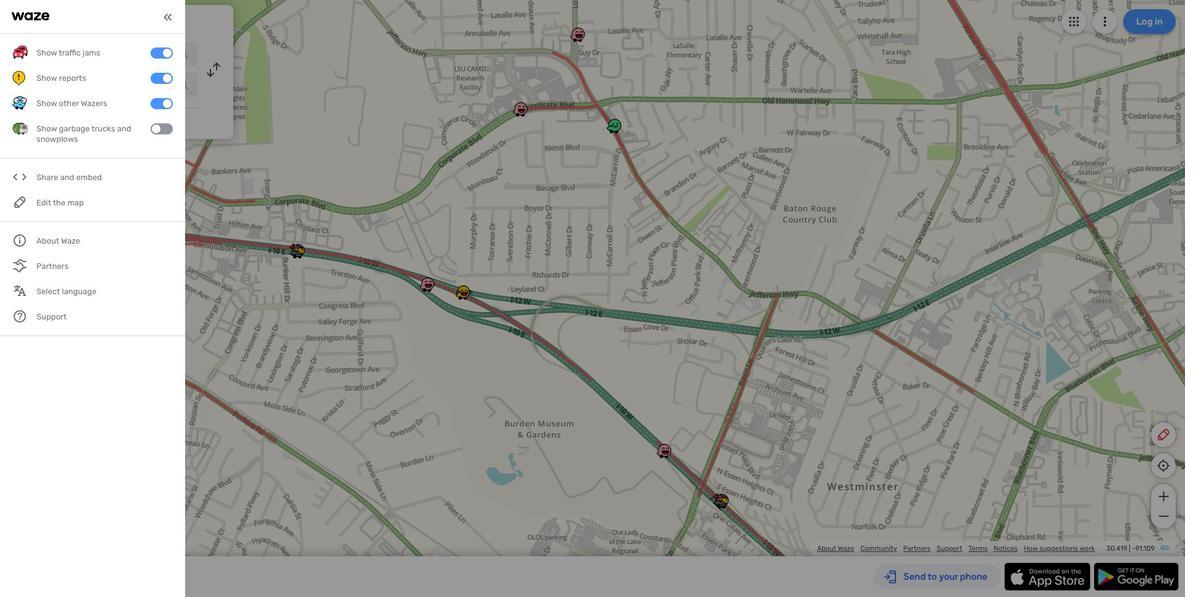 Task type: vqa. For each thing, say whether or not it's contained in the screenshot.
Arizona, USA
no



Task type: describe. For each thing, give the bounding box(es) containing it.
and
[[60, 173, 74, 182]]

zoom in image
[[1156, 489, 1171, 504]]

about waze community partners support terms notices how suggestions work
[[817, 545, 1095, 553]]

support
[[937, 545, 962, 553]]

leave now
[[38, 116, 81, 127]]

community link
[[860, 545, 897, 553]]

clock image
[[14, 114, 29, 129]]

share
[[36, 173, 58, 182]]

|
[[1129, 545, 1131, 553]]

partners link
[[903, 545, 931, 553]]

about waze link
[[817, 545, 854, 553]]

location image
[[17, 78, 32, 93]]

about
[[817, 545, 836, 553]]

current location image
[[17, 47, 32, 62]]

91.109
[[1135, 545, 1155, 553]]

driving directions
[[74, 15, 164, 28]]

directions
[[113, 15, 164, 28]]

Choose starting point text field
[[41, 42, 198, 67]]

notices
[[994, 545, 1018, 553]]

link image
[[1160, 543, 1170, 553]]

how suggestions work link
[[1024, 545, 1095, 553]]

community
[[860, 545, 897, 553]]

terms
[[968, 545, 988, 553]]

waze
[[838, 545, 854, 553]]



Task type: locate. For each thing, give the bounding box(es) containing it.
work
[[1080, 545, 1095, 553]]

notices link
[[994, 545, 1018, 553]]

code image
[[12, 170, 28, 185]]

30.419 | -91.109
[[1106, 545, 1155, 553]]

suggestions
[[1039, 545, 1078, 553]]

-
[[1132, 545, 1135, 553]]

partners
[[903, 545, 931, 553]]

leave
[[38, 116, 62, 127]]

30.419
[[1106, 545, 1127, 553]]

Choose destination text field
[[41, 73, 198, 98]]

pencil image
[[1156, 428, 1171, 443]]

now
[[64, 116, 81, 127]]

share and embed link
[[12, 165, 173, 190]]

driving
[[74, 15, 111, 28]]

support link
[[937, 545, 962, 553]]

terms link
[[968, 545, 988, 553]]

how
[[1024, 545, 1038, 553]]

zoom out image
[[1156, 509, 1171, 524]]

share and embed
[[36, 173, 102, 182]]

embed
[[76, 173, 102, 182]]



